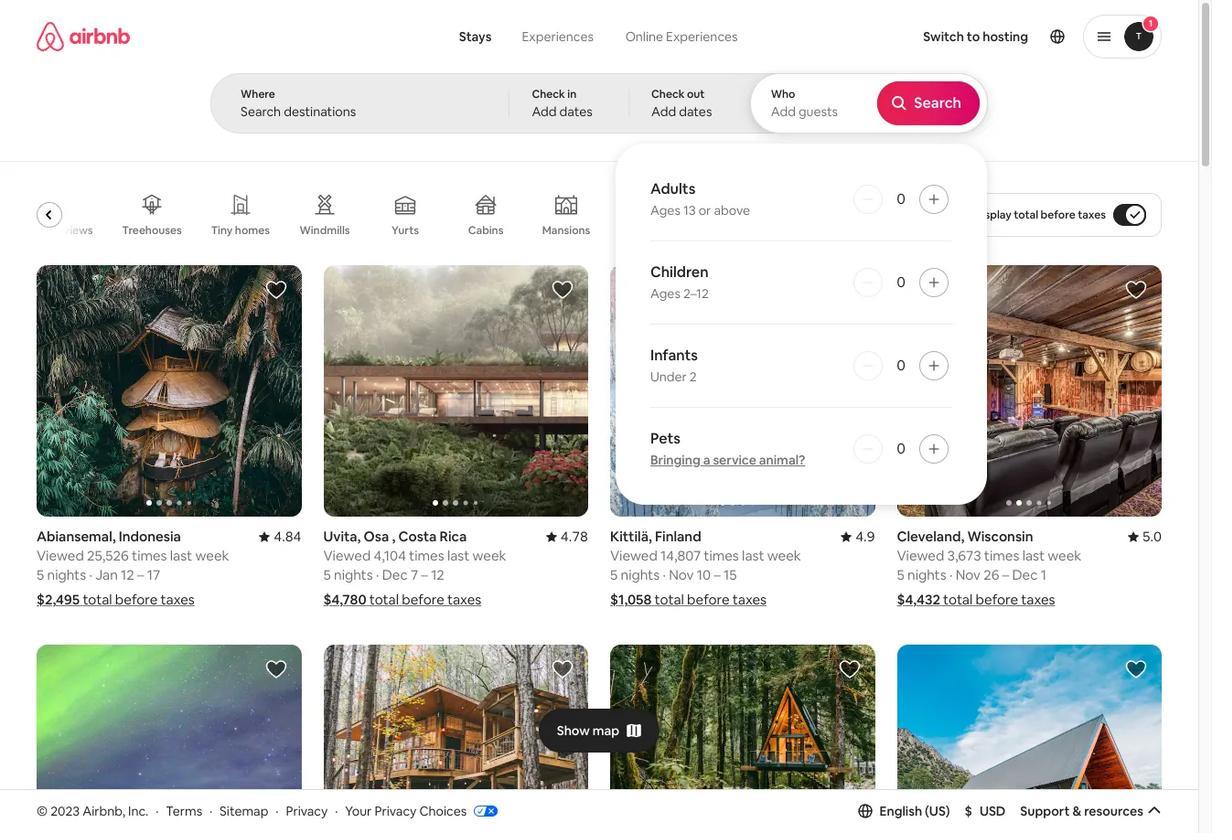 Task type: vqa. For each thing, say whether or not it's contained in the screenshot.
AIRBNB
no



Task type: describe. For each thing, give the bounding box(es) containing it.
12 inside uvita, osa , costa rica viewed 4,104 times last week 5 nights · dec 7 – 12 $4,780 total before taxes
[[431, 567, 445, 584]]

– for cleveland,
[[1003, 567, 1010, 584]]

experiences inside "button"
[[522, 28, 594, 45]]

uvita,
[[324, 528, 361, 546]]

privacy inside the your privacy choices 'link'
[[375, 803, 417, 820]]

display total before taxes button
[[959, 193, 1163, 237]]

display
[[975, 208, 1012, 222]]

check for check in add dates
[[532, 87, 565, 102]]

13
[[684, 202, 696, 219]]

$4,780
[[324, 591, 367, 609]]

experiences button
[[507, 18, 610, 55]]

3,673
[[948, 547, 982, 565]]

© 2023 airbnb, inc. ·
[[37, 803, 159, 820]]

viewed for viewed 3,673 times last week
[[898, 547, 945, 565]]

support
[[1021, 804, 1070, 820]]

cleveland, wisconsin viewed 3,673 times last week 5 nights · nov 26 – dec 1 $4,432 total before taxes
[[898, 528, 1082, 609]]

7
[[411, 567, 418, 584]]

cabins
[[468, 223, 504, 238]]

4.78 out of 5 average rating image
[[546, 528, 589, 546]]

last for kittilä, finland
[[742, 547, 765, 565]]

sitemap link
[[220, 803, 269, 820]]

display total before taxes
[[975, 208, 1107, 222]]

show map
[[557, 723, 620, 739]]

inc.
[[128, 803, 149, 820]]

©
[[37, 803, 48, 820]]

taxes inside cleveland, wisconsin viewed 3,673 times last week 5 nights · nov 26 – dec 1 $4,432 total before taxes
[[1022, 591, 1056, 609]]

check for check out add dates
[[652, 87, 685, 102]]

5.0
[[1143, 528, 1163, 546]]

amazing views
[[16, 223, 93, 238]]

english
[[880, 804, 923, 820]]

abiansemal,
[[37, 528, 116, 546]]

$2,495
[[37, 591, 80, 609]]

add for check out add dates
[[652, 103, 677, 120]]

week for viewed 14,807 times last week
[[768, 547, 802, 565]]

uvita, osa , costa rica viewed 4,104 times last week 5 nights · dec 7 – 12 $4,780 total before taxes
[[324, 528, 507, 609]]

children ages 2–12
[[651, 263, 709, 302]]

1 privacy from the left
[[286, 803, 328, 820]]

15
[[724, 567, 737, 584]]

add to wishlist: mesa county, colorado image
[[1126, 659, 1148, 681]]

cleveland,
[[898, 528, 965, 546]]

taxes inside display total before taxes button
[[1078, 208, 1107, 222]]

· left your
[[335, 803, 338, 820]]

add to wishlist: index, washington image
[[839, 659, 861, 681]]

0 for infants
[[897, 356, 906, 375]]

bringing a service animal? button
[[651, 452, 806, 469]]

last for cleveland, wisconsin
[[1023, 547, 1045, 565]]

$ usd
[[965, 804, 1006, 820]]

infants under 2
[[651, 346, 698, 385]]

times for cleveland, wisconsin
[[985, 547, 1020, 565]]

windmills
[[300, 223, 350, 238]]

last inside uvita, osa , costa rica viewed 4,104 times last week 5 nights · dec 7 – 12 $4,780 total before taxes
[[448, 547, 470, 565]]

week for viewed 3,673 times last week
[[1048, 547, 1082, 565]]

switch to hosting
[[924, 28, 1029, 45]]

4.9 out of 5 average rating image
[[841, 528, 876, 546]]

amazing
[[16, 223, 61, 238]]

switch
[[924, 28, 965, 45]]

nov for nov 10 – 15
[[669, 567, 694, 584]]

group containing amazing views
[[16, 179, 849, 251]]

yurts
[[392, 223, 419, 238]]

before inside abiansemal, indonesia viewed 25,526 times last week 5 nights · jan 12 – 17 $2,495 total before taxes
[[115, 591, 158, 609]]

add to wishlist: crane hill, alabama image
[[552, 659, 574, 681]]

ages for children
[[651, 286, 681, 302]]

online
[[626, 28, 664, 45]]

5 for viewed 25,526 times last week
[[37, 567, 44, 584]]

nights for $1,058
[[621, 567, 660, 584]]

nights for $2,495
[[47, 567, 86, 584]]

total inside abiansemal, indonesia viewed 25,526 times last week 5 nights · jan 12 – 17 $2,495 total before taxes
[[83, 591, 112, 609]]

before inside kittilä, finland viewed 14,807 times last week 5 nights · nov 10 – 15 $1,058 total before taxes
[[688, 591, 730, 609]]

english (us)
[[880, 804, 951, 820]]

5.0 out of 5 average rating image
[[1128, 528, 1163, 546]]

or
[[699, 202, 712, 219]]

kittilä,
[[611, 528, 652, 546]]

views
[[64, 223, 93, 238]]

show
[[557, 723, 590, 739]]

viewed inside uvita, osa , costa rica viewed 4,104 times last week 5 nights · dec 7 – 12 $4,780 total before taxes
[[324, 547, 371, 565]]

osa
[[364, 528, 389, 546]]

check in add dates
[[532, 87, 593, 120]]

switch to hosting link
[[913, 17, 1040, 56]]

total inside kittilä, finland viewed 14,807 times last week 5 nights · nov 10 – 15 $1,058 total before taxes
[[655, 591, 685, 609]]

25,526
[[87, 547, 129, 565]]

bringing
[[651, 452, 701, 469]]

children
[[651, 263, 709, 282]]

$
[[965, 804, 973, 820]]

· inside cleveland, wisconsin viewed 3,673 times last week 5 nights · nov 26 – dec 1 $4,432 total before taxes
[[950, 567, 953, 584]]

wisconsin
[[968, 528, 1034, 546]]

tiny homes
[[211, 223, 270, 238]]

taxes inside uvita, osa , costa rica viewed 4,104 times last week 5 nights · dec 7 – 12 $4,780 total before taxes
[[448, 591, 482, 609]]

stays tab panel
[[211, 73, 989, 505]]

add to wishlist: kittilä, finland image
[[839, 279, 861, 301]]

dec for total
[[382, 567, 408, 584]]

your
[[345, 803, 372, 820]]

before inside uvita, osa , costa rica viewed 4,104 times last week 5 nights · dec 7 – 12 $4,780 total before taxes
[[402, 591, 445, 609]]

– for kittilä,
[[714, 567, 721, 584]]

stays button
[[445, 18, 507, 55]]

kittilä, finland viewed 14,807 times last week 5 nights · nov 10 – 15 $1,058 total before taxes
[[611, 528, 802, 609]]

· left the privacy link
[[276, 803, 279, 820]]

0 for children
[[897, 273, 906, 292]]

4.78
[[561, 528, 589, 546]]

&
[[1073, 804, 1082, 820]]

show map button
[[539, 709, 660, 753]]

2 experiences from the left
[[666, 28, 738, 45]]

finland
[[655, 528, 702, 546]]

1 inside dropdown button
[[1150, 17, 1154, 29]]

none search field containing adults
[[211, 0, 989, 505]]

taxes inside abiansemal, indonesia viewed 25,526 times last week 5 nights · jan 12 – 17 $2,495 total before taxes
[[161, 591, 195, 609]]

service
[[713, 452, 757, 469]]

terms
[[166, 803, 202, 820]]

hosting
[[983, 28, 1029, 45]]

viewed for viewed 14,807 times last week
[[611, 547, 658, 565]]

support & resources
[[1021, 804, 1144, 820]]



Task type: locate. For each thing, give the bounding box(es) containing it.
add down "who"
[[771, 103, 796, 120]]

before inside button
[[1041, 208, 1076, 222]]

dates inside check out add dates
[[679, 103, 713, 120]]

3 nights from the left
[[621, 567, 660, 584]]

check left in
[[532, 87, 565, 102]]

1 times from the left
[[132, 547, 167, 565]]

(us)
[[926, 804, 951, 820]]

5 inside cleveland, wisconsin viewed 3,673 times last week 5 nights · nov 26 – dec 1 $4,432 total before taxes
[[898, 567, 905, 584]]

times inside uvita, osa , costa rica viewed 4,104 times last week 5 nights · dec 7 – 12 $4,780 total before taxes
[[409, 547, 445, 565]]

experiences up in
[[522, 28, 594, 45]]

privacy right your
[[375, 803, 417, 820]]

your privacy choices link
[[345, 803, 498, 821]]

3 – from the left
[[714, 567, 721, 584]]

before down 7
[[402, 591, 445, 609]]

– inside abiansemal, indonesia viewed 25,526 times last week 5 nights · jan 12 – 17 $2,495 total before taxes
[[137, 567, 144, 584]]

costa
[[399, 528, 437, 546]]

nov down 14,807
[[669, 567, 694, 584]]

– left 17
[[137, 567, 144, 584]]

5 for viewed 14,807 times last week
[[611, 567, 618, 584]]

2 nights from the left
[[334, 567, 373, 584]]

times for kittilä, finland
[[704, 547, 739, 565]]

3 week from the left
[[768, 547, 802, 565]]

week
[[195, 547, 229, 565], [473, 547, 507, 565], [768, 547, 802, 565], [1048, 547, 1082, 565]]

animal?
[[760, 452, 806, 469]]

nov inside kittilä, finland viewed 14,807 times last week 5 nights · nov 10 – 15 $1,058 total before taxes
[[669, 567, 694, 584]]

– inside uvita, osa , costa rica viewed 4,104 times last week 5 nights · dec 7 – 12 $4,780 total before taxes
[[421, 567, 428, 584]]

2 ages from the top
[[651, 286, 681, 302]]

· down 3,673 at the bottom
[[950, 567, 953, 584]]

nights up $4,432
[[908, 567, 947, 584]]

2 5 from the left
[[324, 567, 331, 584]]

before down 10
[[688, 591, 730, 609]]

before inside cleveland, wisconsin viewed 3,673 times last week 5 nights · nov 26 – dec 1 $4,432 total before taxes
[[976, 591, 1019, 609]]

last for abiansemal, indonesia
[[170, 547, 192, 565]]

dates down in
[[560, 103, 593, 120]]

in
[[568, 87, 577, 102]]

–
[[137, 567, 144, 584], [421, 567, 428, 584], [714, 567, 721, 584], [1003, 567, 1010, 584]]

1 0 from the top
[[897, 189, 906, 209]]

viewed inside abiansemal, indonesia viewed 25,526 times last week 5 nights · jan 12 – 17 $2,495 total before taxes
[[37, 547, 84, 565]]

last
[[170, 547, 192, 565], [448, 547, 470, 565], [742, 547, 765, 565], [1023, 547, 1045, 565]]

pets bringing a service animal?
[[651, 429, 806, 469]]

week inside abiansemal, indonesia viewed 25,526 times last week 5 nights · jan 12 – 17 $2,495 total before taxes
[[195, 547, 229, 565]]

1 horizontal spatial 12
[[431, 567, 445, 584]]

dec right 26
[[1013, 567, 1038, 584]]

add to wishlist: hella, iceland image
[[265, 659, 287, 681]]

Where field
[[241, 103, 480, 120]]

1 horizontal spatial dec
[[1013, 567, 1038, 584]]

check inside check out add dates
[[652, 87, 685, 102]]

check inside the 'check in add dates'
[[532, 87, 565, 102]]

times down costa
[[409, 547, 445, 565]]

a
[[704, 452, 711, 469]]

viewed
[[37, 547, 84, 565], [324, 547, 371, 565], [611, 547, 658, 565], [898, 547, 945, 565]]

nov
[[669, 567, 694, 584], [956, 567, 981, 584]]

total inside uvita, osa , costa rica viewed 4,104 times last week 5 nights · dec 7 – 12 $4,780 total before taxes
[[370, 591, 399, 609]]

check left out
[[652, 87, 685, 102]]

ages for adults
[[651, 202, 681, 219]]

out
[[687, 87, 705, 102]]

2 12 from the left
[[431, 567, 445, 584]]

where
[[241, 87, 275, 102]]

sitemap
[[220, 803, 269, 820]]

0 vertical spatial 1
[[1150, 17, 1154, 29]]

1 horizontal spatial privacy
[[375, 803, 417, 820]]

1 last from the left
[[170, 547, 192, 565]]

total inside button
[[1015, 208, 1039, 222]]

nights inside abiansemal, indonesia viewed 25,526 times last week 5 nights · jan 12 – 17 $2,495 total before taxes
[[47, 567, 86, 584]]

ages inside children ages 2–12
[[651, 286, 681, 302]]

1 experiences from the left
[[522, 28, 594, 45]]

1 horizontal spatial nov
[[956, 567, 981, 584]]

privacy left your
[[286, 803, 328, 820]]

last inside abiansemal, indonesia viewed 25,526 times last week 5 nights · jan 12 – 17 $2,495 total before taxes
[[170, 547, 192, 565]]

resources
[[1085, 804, 1144, 820]]

– right 26
[[1003, 567, 1010, 584]]

12 right 7
[[431, 567, 445, 584]]

total down jan
[[83, 591, 112, 609]]

total right $4,432
[[944, 591, 973, 609]]

add down experiences "button"
[[532, 103, 557, 120]]

viewed down cleveland,
[[898, 547, 945, 565]]

· inside kittilä, finland viewed 14,807 times last week 5 nights · nov 10 – 15 $1,058 total before taxes
[[663, 567, 666, 584]]

1 button
[[1084, 15, 1163, 59]]

experiences
[[522, 28, 594, 45], [666, 28, 738, 45]]

week inside kittilä, finland viewed 14,807 times last week 5 nights · nov 10 – 15 $1,058 total before taxes
[[768, 547, 802, 565]]

support & resources button
[[1021, 804, 1163, 820]]

viewed inside cleveland, wisconsin viewed 3,673 times last week 5 nights · nov 26 – dec 1 $4,432 total before taxes
[[898, 547, 945, 565]]

dec inside uvita, osa , costa rica viewed 4,104 times last week 5 nights · dec 7 – 12 $4,780 total before taxes
[[382, 567, 408, 584]]

· inside uvita, osa , costa rica viewed 4,104 times last week 5 nights · dec 7 – 12 $4,780 total before taxes
[[376, 567, 379, 584]]

2 dec from the left
[[1013, 567, 1038, 584]]

4 last from the left
[[1023, 547, 1045, 565]]

abiansemal, indonesia viewed 25,526 times last week 5 nights · jan 12 – 17 $2,495 total before taxes
[[37, 528, 229, 609]]

4 week from the left
[[1048, 547, 1082, 565]]

times up 15 on the bottom of the page
[[704, 547, 739, 565]]

total inside cleveland, wisconsin viewed 3,673 times last week 5 nights · nov 26 – dec 1 $4,432 total before taxes
[[944, 591, 973, 609]]

add inside check out add dates
[[652, 103, 677, 120]]

group
[[16, 179, 849, 251], [37, 265, 302, 517], [324, 265, 589, 517], [611, 265, 876, 517], [633, 265, 1163, 517], [37, 645, 302, 834], [324, 645, 589, 834], [611, 645, 876, 834], [898, 645, 1163, 834]]

english (us) button
[[858, 804, 951, 820]]

5 up the '$4,780'
[[324, 567, 331, 584]]

dec for taxes
[[1013, 567, 1038, 584]]

usd
[[980, 804, 1006, 820]]

add down the online experiences
[[652, 103, 677, 120]]

4 5 from the left
[[898, 567, 905, 584]]

2 times from the left
[[409, 547, 445, 565]]

before down 17
[[115, 591, 158, 609]]

total right $1,058
[[655, 591, 685, 609]]

nights
[[47, 567, 86, 584], [334, 567, 373, 584], [621, 567, 660, 584], [908, 567, 947, 584]]

0 horizontal spatial dec
[[382, 567, 408, 584]]

stays
[[459, 28, 492, 45]]

nights up the $2,495
[[47, 567, 86, 584]]

your privacy choices
[[345, 803, 467, 820]]

– left 15 on the bottom of the page
[[714, 567, 721, 584]]

mansions
[[543, 223, 591, 238]]

taxes inside kittilä, finland viewed 14,807 times last week 5 nights · nov 10 – 15 $1,058 total before taxes
[[733, 591, 767, 609]]

5 up $1,058
[[611, 567, 618, 584]]

times inside kittilä, finland viewed 14,807 times last week 5 nights · nov 10 – 15 $1,058 total before taxes
[[704, 547, 739, 565]]

rica
[[440, 528, 467, 546]]

times
[[132, 547, 167, 565], [409, 547, 445, 565], [704, 547, 739, 565], [985, 547, 1020, 565]]

nov down 3,673 at the bottom
[[956, 567, 981, 584]]

1 horizontal spatial add
[[652, 103, 677, 120]]

12 right jan
[[121, 567, 134, 584]]

1 horizontal spatial dates
[[679, 103, 713, 120]]

4 nights from the left
[[908, 567, 947, 584]]

3 add from the left
[[771, 103, 796, 120]]

1 nights from the left
[[47, 567, 86, 584]]

nights up the '$4,780'
[[334, 567, 373, 584]]

nights inside uvita, osa , costa rica viewed 4,104 times last week 5 nights · dec 7 – 12 $4,780 total before taxes
[[334, 567, 373, 584]]

4 times from the left
[[985, 547, 1020, 565]]

viewed inside kittilä, finland viewed 14,807 times last week 5 nights · nov 10 – 15 $1,058 total before taxes
[[611, 547, 658, 565]]

1 horizontal spatial 1
[[1150, 17, 1154, 29]]

add to wishlist: abiansemal, indonesia image
[[265, 279, 287, 301]]

17
[[147, 567, 160, 584]]

adults ages 13 or above
[[651, 179, 751, 219]]

2 privacy from the left
[[375, 803, 417, 820]]

2
[[690, 369, 697, 385]]

· right the inc.
[[156, 803, 159, 820]]

nov for nov 26 – dec 1
[[956, 567, 981, 584]]

· down 14,807
[[663, 567, 666, 584]]

1 dec from the left
[[382, 567, 408, 584]]

2–12
[[684, 286, 709, 302]]

nights inside cleveland, wisconsin viewed 3,673 times last week 5 nights · nov 26 – dec 1 $4,432 total before taxes
[[908, 567, 947, 584]]

0 horizontal spatial add
[[532, 103, 557, 120]]

indonesia
[[119, 528, 181, 546]]

0 horizontal spatial 1
[[1041, 567, 1047, 584]]

– inside kittilä, finland viewed 14,807 times last week 5 nights · nov 10 – 15 $1,058 total before taxes
[[714, 567, 721, 584]]

5 inside kittilä, finland viewed 14,807 times last week 5 nights · nov 10 – 15 $1,058 total before taxes
[[611, 567, 618, 584]]

dec inside cleveland, wisconsin viewed 3,673 times last week 5 nights · nov 26 – dec 1 $4,432 total before taxes
[[1013, 567, 1038, 584]]

4.9
[[856, 528, 876, 546]]

viewed down abiansemal,
[[37, 547, 84, 565]]

domes
[[629, 223, 666, 238]]

5 inside uvita, osa , costa rica viewed 4,104 times last week 5 nights · dec 7 – 12 $4,780 total before taxes
[[324, 567, 331, 584]]

1 inside cleveland, wisconsin viewed 3,673 times last week 5 nights · nov 26 – dec 1 $4,432 total before taxes
[[1041, 567, 1047, 584]]

add to wishlist: uvita, osa , costa rica image
[[552, 279, 574, 301]]

2 0 from the top
[[897, 273, 906, 292]]

3 last from the left
[[742, 547, 765, 565]]

3 0 from the top
[[897, 356, 906, 375]]

0 horizontal spatial experiences
[[522, 28, 594, 45]]

homes
[[235, 223, 270, 238]]

last down 'wisconsin'
[[1023, 547, 1045, 565]]

4 – from the left
[[1003, 567, 1010, 584]]

1 nov from the left
[[669, 567, 694, 584]]

None search field
[[211, 0, 989, 505]]

viewed for viewed 25,526 times last week
[[37, 547, 84, 565]]

· down 4,104
[[376, 567, 379, 584]]

1 vertical spatial ages
[[651, 286, 681, 302]]

nights inside kittilä, finland viewed 14,807 times last week 5 nights · nov 10 – 15 $1,058 total before taxes
[[621, 567, 660, 584]]

online experiences link
[[610, 18, 754, 55]]

4 viewed from the left
[[898, 547, 945, 565]]

add inside who add guests
[[771, 103, 796, 120]]

1 horizontal spatial experiences
[[666, 28, 738, 45]]

0
[[897, 189, 906, 209], [897, 273, 906, 292], [897, 356, 906, 375], [897, 439, 906, 459]]

0 for adults
[[897, 189, 906, 209]]

1 ages from the top
[[651, 202, 681, 219]]

– inside cleveland, wisconsin viewed 3,673 times last week 5 nights · nov 26 – dec 1 $4,432 total before taxes
[[1003, 567, 1010, 584]]

last right 14,807
[[742, 547, 765, 565]]

4.84
[[274, 528, 302, 546]]

terms · sitemap · privacy ·
[[166, 803, 338, 820]]

nights up $1,058
[[621, 567, 660, 584]]

dec
[[382, 567, 408, 584], [1013, 567, 1038, 584]]

nights for $4,432
[[908, 567, 947, 584]]

0 for pets
[[897, 439, 906, 459]]

viewed down uvita,
[[324, 547, 371, 565]]

last down indonesia
[[170, 547, 192, 565]]

nov inside cleveland, wisconsin viewed 3,673 times last week 5 nights · nov 26 – dec 1 $4,432 total before taxes
[[956, 567, 981, 584]]

privacy
[[286, 803, 328, 820], [375, 803, 417, 820]]

0 horizontal spatial 12
[[121, 567, 134, 584]]

5 up the $2,495
[[37, 567, 44, 584]]

5 up $4,432
[[898, 567, 905, 584]]

2 nov from the left
[[956, 567, 981, 584]]

0 vertical spatial ages
[[651, 202, 681, 219]]

1 12 from the left
[[121, 567, 134, 584]]

2 – from the left
[[421, 567, 428, 584]]

dates for check in add dates
[[560, 103, 593, 120]]

· left jan
[[89, 567, 92, 584]]

1 5 from the left
[[37, 567, 44, 584]]

2 viewed from the left
[[324, 547, 371, 565]]

4.84 out of 5 average rating image
[[259, 528, 302, 546]]

0 horizontal spatial privacy
[[286, 803, 328, 820]]

1 week from the left
[[195, 547, 229, 565]]

total right display
[[1015, 208, 1039, 222]]

week inside cleveland, wisconsin viewed 3,673 times last week 5 nights · nov 26 – dec 1 $4,432 total before taxes
[[1048, 547, 1082, 565]]

1 vertical spatial 1
[[1041, 567, 1047, 584]]

1 check from the left
[[532, 87, 565, 102]]

0 horizontal spatial check
[[532, 87, 565, 102]]

last inside kittilä, finland viewed 14,807 times last week 5 nights · nov 10 – 15 $1,058 total before taxes
[[742, 547, 765, 565]]

$1,058
[[611, 591, 652, 609]]

14,807
[[661, 547, 701, 565]]

who
[[771, 87, 796, 102]]

last down rica
[[448, 547, 470, 565]]

last inside cleveland, wisconsin viewed 3,673 times last week 5 nights · nov 26 – dec 1 $4,432 total before taxes
[[1023, 547, 1045, 565]]

check out add dates
[[652, 87, 713, 120]]

profile element
[[783, 0, 1163, 73]]

3 viewed from the left
[[611, 547, 658, 565]]

add inside the 'check in add dates'
[[532, 103, 557, 120]]

12 inside abiansemal, indonesia viewed 25,526 times last week 5 nights · jan 12 – 17 $2,495 total before taxes
[[121, 567, 134, 584]]

ages
[[651, 202, 681, 219], [651, 286, 681, 302]]

0 horizontal spatial dates
[[560, 103, 593, 120]]

· right the terms link
[[210, 803, 213, 820]]

above
[[714, 202, 751, 219]]

1 horizontal spatial check
[[652, 87, 685, 102]]

0 horizontal spatial nov
[[669, 567, 694, 584]]

2 check from the left
[[652, 87, 685, 102]]

airbnb,
[[83, 803, 125, 820]]

add for check in add dates
[[532, 103, 557, 120]]

treehouses
[[122, 223, 182, 238]]

who add guests
[[771, 87, 839, 120]]

times inside abiansemal, indonesia viewed 25,526 times last week 5 nights · jan 12 – 17 $2,495 total before taxes
[[132, 547, 167, 565]]

terms link
[[166, 803, 202, 820]]

– for abiansemal,
[[137, 567, 144, 584]]

dec left 7
[[382, 567, 408, 584]]

online experiences
[[626, 28, 738, 45]]

26
[[984, 567, 1000, 584]]

2 week from the left
[[473, 547, 507, 565]]

2 last from the left
[[448, 547, 470, 565]]

add to wishlist: cleveland, wisconsin image
[[1126, 279, 1148, 301]]

– right 7
[[421, 567, 428, 584]]

taxes
[[1078, 208, 1107, 222], [161, 591, 195, 609], [448, 591, 482, 609], [733, 591, 767, 609], [1022, 591, 1056, 609]]

1 dates from the left
[[560, 103, 593, 120]]

10
[[697, 567, 711, 584]]

5 inside abiansemal, indonesia viewed 25,526 times last week 5 nights · jan 12 – 17 $2,495 total before taxes
[[37, 567, 44, 584]]

tiny
[[211, 223, 233, 238]]

1 add from the left
[[532, 103, 557, 120]]

times for abiansemal, indonesia
[[132, 547, 167, 565]]

2023
[[51, 803, 80, 820]]

guests
[[799, 103, 839, 120]]

times inside cleveland, wisconsin viewed 3,673 times last week 5 nights · nov 26 – dec 1 $4,432 total before taxes
[[985, 547, 1020, 565]]

pets
[[651, 429, 681, 449]]

1
[[1150, 17, 1154, 29], [1041, 567, 1047, 584]]

week inside uvita, osa , costa rica viewed 4,104 times last week 5 nights · dec 7 – 12 $4,780 total before taxes
[[473, 547, 507, 565]]

choices
[[420, 803, 467, 820]]

experiences right online
[[666, 28, 738, 45]]

times down indonesia
[[132, 547, 167, 565]]

dates inside the 'check in add dates'
[[560, 103, 593, 120]]

3 times from the left
[[704, 547, 739, 565]]

before down 26
[[976, 591, 1019, 609]]

before right display
[[1041, 208, 1076, 222]]

4 0 from the top
[[897, 439, 906, 459]]

2 horizontal spatial add
[[771, 103, 796, 120]]

· inside abiansemal, indonesia viewed 25,526 times last week 5 nights · jan 12 – 17 $2,495 total before taxes
[[89, 567, 92, 584]]

dates down out
[[679, 103, 713, 120]]

jan
[[95, 567, 118, 584]]

5 for viewed 3,673 times last week
[[898, 567, 905, 584]]

total right the '$4,780'
[[370, 591, 399, 609]]

times down 'wisconsin'
[[985, 547, 1020, 565]]

ages down adults
[[651, 202, 681, 219]]

add
[[532, 103, 557, 120], [652, 103, 677, 120], [771, 103, 796, 120]]

1 viewed from the left
[[37, 547, 84, 565]]

1 – from the left
[[137, 567, 144, 584]]

2 add from the left
[[652, 103, 677, 120]]

2 dates from the left
[[679, 103, 713, 120]]

ages inside adults ages 13 or above
[[651, 202, 681, 219]]

infants
[[651, 346, 698, 365]]

3 5 from the left
[[611, 567, 618, 584]]

map
[[593, 723, 620, 739]]

privacy link
[[286, 803, 328, 820]]

viewed down kittilä,
[[611, 547, 658, 565]]

dates for check out add dates
[[679, 103, 713, 120]]

what can we help you find? tab list
[[445, 18, 610, 55]]

ages down children
[[651, 286, 681, 302]]

week for viewed 25,526 times last week
[[195, 547, 229, 565]]



